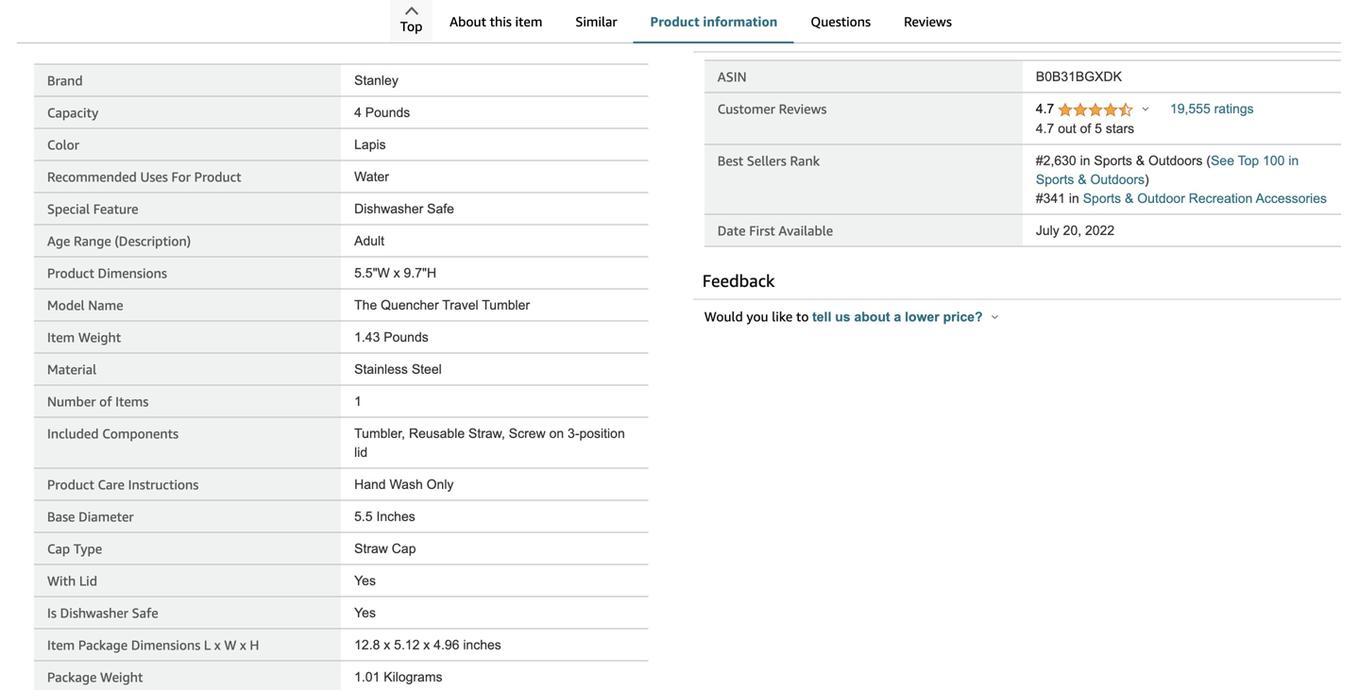 Task type: vqa. For each thing, say whether or not it's contained in the screenshot.
the top delivery
no



Task type: locate. For each thing, give the bounding box(es) containing it.
0 horizontal spatial of
[[99, 394, 112, 409]]

in right 100
[[1289, 153, 1299, 168]]

‎hand
[[354, 477, 386, 492]]

‎tumbler, reusable straw, screw on 3-position lid
[[354, 426, 625, 460]]

tell us about a lower price? button
[[812, 310, 998, 324]]

0 vertical spatial item
[[47, 330, 75, 345]]

accessories
[[1256, 191, 1327, 206]]

1 vertical spatial reviews
[[779, 101, 827, 117]]

reviews up rank at the top right of page
[[779, 101, 827, 117]]

weight down name
[[78, 330, 121, 345]]

‎the quencher travel tumbler
[[354, 298, 530, 313]]

0 vertical spatial 4.7
[[1036, 101, 1058, 116]]

‎5.5 inches
[[354, 509, 415, 524]]

2 vertical spatial sports
[[1083, 191, 1121, 206]]

weight down the item package dimensions l x w x h
[[100, 670, 143, 685]]

0 vertical spatial outdoors
[[1148, 153, 1203, 168]]

2022
[[1085, 223, 1115, 238]]

dimensions down age range (description)
[[98, 265, 167, 281]]

sports
[[1094, 153, 1132, 168], [1036, 172, 1074, 187], [1083, 191, 1121, 206]]

4.7 button
[[1036, 101, 1149, 119]]

1 horizontal spatial in
[[1080, 153, 1090, 168]]

item down is
[[47, 637, 75, 653]]

1 vertical spatial sports
[[1036, 172, 1074, 187]]

‎adult
[[354, 234, 384, 248]]

product up model
[[47, 265, 94, 281]]

& down #2,630 in sports & outdoors (
[[1078, 172, 1087, 187]]

1 vertical spatial outdoors
[[1090, 172, 1145, 187]]

safe right '‎dishwasher'
[[427, 202, 454, 216]]

model name
[[47, 297, 123, 313]]

#2,630 in sports & outdoors (
[[1036, 153, 1211, 168]]

1 vertical spatial top
[[1238, 153, 1259, 168]]

top inside 'see top 100 in sports & outdoors'
[[1238, 153, 1259, 168]]

1 ‎yes from the top
[[354, 574, 376, 588]]

in right #2,630
[[1080, 153, 1090, 168]]

1 vertical spatial &
[[1078, 172, 1087, 187]]

pounds right ‎4
[[365, 105, 410, 120]]

‎yes for with lid
[[354, 574, 376, 588]]

july
[[1036, 223, 1059, 238]]

of left the items on the left bottom of page
[[99, 394, 112, 409]]

kilograms
[[384, 670, 442, 685]]

would
[[704, 309, 743, 324]]

technical details
[[17, 23, 146, 43]]

b0b31bgxdk
[[1036, 69, 1122, 84]]

‎5.5
[[354, 509, 373, 524]]

components
[[102, 426, 179, 441]]

feedback
[[702, 271, 775, 291]]

dimensions
[[98, 265, 167, 281], [131, 637, 200, 653]]

top
[[400, 18, 423, 34], [1238, 153, 1259, 168]]

‎yes down ‎straw
[[354, 574, 376, 588]]

1 vertical spatial of
[[99, 394, 112, 409]]

0 vertical spatial dimensions
[[98, 265, 167, 281]]

item for item package dimensions l x w x h
[[47, 637, 75, 653]]

color
[[47, 137, 79, 152]]

1 vertical spatial 4.7
[[1036, 121, 1054, 136]]

2 ‎yes from the top
[[354, 606, 376, 620]]

0 vertical spatial top
[[400, 18, 423, 34]]

0 vertical spatial pounds
[[365, 105, 410, 120]]

19,555 ratings link
[[1170, 101, 1254, 116]]

0 vertical spatial &
[[1136, 153, 1145, 168]]

questions
[[811, 14, 871, 29]]

top left 100
[[1238, 153, 1259, 168]]

dimensions left l
[[131, 637, 200, 653]]

0 vertical spatial ‎yes
[[354, 574, 376, 588]]

outdoors left (
[[1148, 153, 1203, 168]]

‎dishwasher safe
[[354, 202, 454, 216]]

package down is dishwasher safe
[[78, 637, 128, 653]]

outdoors down #2,630 in sports & outdoors (
[[1090, 172, 1145, 187]]

‎yes up '‎12.8'
[[354, 606, 376, 620]]

2 item from the top
[[47, 637, 75, 653]]

& for outdoors
[[1136, 153, 1145, 168]]

cap
[[47, 541, 70, 557], [392, 542, 416, 556]]

name
[[88, 297, 123, 313]]

lower
[[905, 310, 939, 324]]

0 horizontal spatial reviews
[[779, 101, 827, 117]]

stars
[[1106, 121, 1134, 136]]

‎stainless
[[354, 362, 408, 377]]

l
[[204, 637, 211, 653]]

steel
[[412, 362, 442, 377]]

x
[[394, 266, 400, 280], [214, 637, 221, 653], [240, 637, 246, 653], [384, 638, 390, 653], [423, 638, 430, 653]]

&
[[1136, 153, 1145, 168], [1078, 172, 1087, 187], [1125, 191, 1134, 206]]

of left 5
[[1080, 121, 1091, 136]]

reviews right 'questions'
[[904, 14, 952, 29]]

special feature
[[47, 201, 138, 217]]

1 4.7 from the top
[[1036, 101, 1058, 116]]

product left information
[[650, 14, 699, 29]]

2 4.7 from the top
[[1036, 121, 1054, 136]]

2 vertical spatial &
[[1125, 191, 1134, 206]]

0 horizontal spatial cap
[[47, 541, 70, 557]]

x right l
[[214, 637, 221, 653]]

4.7 left out
[[1036, 121, 1054, 136]]

0 vertical spatial of
[[1080, 121, 1091, 136]]

tumbler
[[482, 298, 530, 313]]

sports for #341
[[1083, 191, 1121, 206]]

x left h
[[240, 637, 246, 653]]

safe up the item package dimensions l x w x h
[[132, 605, 158, 621]]

with
[[47, 573, 76, 589]]

is dishwasher safe
[[47, 605, 158, 621]]

1 vertical spatial pounds
[[384, 330, 429, 345]]

0 horizontal spatial outdoors
[[1090, 172, 1145, 187]]

4.7 for 4.7 out of 5 stars
[[1036, 121, 1054, 136]]

0 horizontal spatial &
[[1078, 172, 1087, 187]]

number
[[47, 394, 96, 409]]

0 horizontal spatial in
[[1069, 191, 1079, 206]]

0 horizontal spatial safe
[[132, 605, 158, 621]]

additional
[[702, 23, 782, 43]]

5
[[1095, 121, 1102, 136]]

included
[[47, 426, 99, 441]]

cap left type
[[47, 541, 70, 557]]

0 vertical spatial sports
[[1094, 153, 1132, 168]]

top left the about
[[400, 18, 423, 34]]

‎4
[[354, 105, 362, 120]]

1 vertical spatial weight
[[100, 670, 143, 685]]

special
[[47, 201, 90, 217]]

0 vertical spatial package
[[78, 637, 128, 653]]

1 item from the top
[[47, 330, 75, 345]]

4.7 up out
[[1036, 101, 1058, 116]]

range
[[74, 233, 111, 249]]

‎5.5"w
[[354, 266, 390, 280]]

best
[[718, 153, 743, 169]]

cap right ‎straw
[[392, 542, 416, 556]]

2 horizontal spatial in
[[1289, 153, 1299, 168]]

base diameter
[[47, 509, 134, 525]]

lid
[[79, 573, 97, 589]]

sports down #2,630
[[1036, 172, 1074, 187]]

product for product care instructions
[[47, 477, 94, 492]]

0 vertical spatial reviews
[[904, 14, 952, 29]]

4.7
[[1036, 101, 1058, 116], [1036, 121, 1054, 136]]

us
[[835, 310, 851, 324]]

sports inside 'see top 100 in sports & outdoors'
[[1036, 172, 1074, 187]]

sports up 2022
[[1083, 191, 1121, 206]]

& up )
[[1136, 153, 1145, 168]]

package down is
[[47, 670, 97, 685]]

recommended uses for product
[[47, 169, 241, 185]]

item
[[515, 14, 542, 29]]

for
[[171, 169, 191, 185]]

uses
[[140, 169, 168, 185]]

about
[[854, 310, 890, 324]]

tell
[[812, 310, 831, 324]]

date
[[718, 223, 746, 238]]

1 vertical spatial safe
[[132, 605, 158, 621]]

pounds for item weight
[[384, 330, 429, 345]]

package
[[78, 637, 128, 653], [47, 670, 97, 685]]

sellers
[[747, 153, 787, 169]]

item weight
[[47, 330, 121, 345]]

1 vertical spatial item
[[47, 637, 75, 653]]

0 vertical spatial safe
[[427, 202, 454, 216]]

best sellers rank
[[718, 153, 820, 169]]

pounds
[[365, 105, 410, 120], [384, 330, 429, 345]]

product up base
[[47, 477, 94, 492]]

sports down stars
[[1094, 153, 1132, 168]]

sports for #2,630
[[1094, 153, 1132, 168]]

instructions
[[128, 477, 199, 492]]

4.7 inside button
[[1036, 101, 1058, 116]]

1 vertical spatial ‎yes
[[354, 606, 376, 620]]

product for product dimensions
[[47, 265, 94, 281]]

in right #341
[[1069, 191, 1079, 206]]

#341 in sports & outdoor recreation accessories
[[1036, 191, 1327, 206]]

‎straw cap
[[354, 542, 416, 556]]

pounds down the quencher
[[384, 330, 429, 345]]

pounds for capacity
[[365, 105, 410, 120]]

weight for item weight
[[78, 330, 121, 345]]

in
[[1080, 153, 1090, 168], [1289, 153, 1299, 168], [1069, 191, 1079, 206]]

& left the 'outdoor'
[[1125, 191, 1134, 206]]

item down model
[[47, 330, 75, 345]]

2 horizontal spatial &
[[1136, 153, 1145, 168]]

item
[[47, 330, 75, 345], [47, 637, 75, 653]]

1 horizontal spatial top
[[1238, 153, 1259, 168]]

‎stainless steel
[[354, 362, 442, 377]]

1 horizontal spatial &
[[1125, 191, 1134, 206]]

0 vertical spatial weight
[[78, 330, 121, 345]]

4.96
[[434, 638, 459, 653]]

diameter
[[78, 509, 134, 525]]

& for outdoor
[[1125, 191, 1134, 206]]



Task type: describe. For each thing, give the bounding box(es) containing it.
asin
[[718, 69, 747, 84]]

in for #341 in sports & outdoor recreation accessories
[[1069, 191, 1079, 206]]

technical
[[17, 23, 89, 43]]

with lid
[[47, 573, 97, 589]]

(description)
[[115, 233, 191, 249]]

5.12
[[394, 638, 420, 653]]

to
[[796, 309, 809, 324]]

see top 100 in sports & outdoors
[[1036, 153, 1299, 187]]

popover image
[[992, 314, 998, 319]]

‎yes for is dishwasher safe
[[354, 606, 376, 620]]

like
[[772, 309, 793, 324]]

product care instructions
[[47, 477, 199, 492]]

price?
[[943, 310, 983, 324]]

available
[[779, 223, 833, 238]]

rank
[[790, 153, 820, 169]]

‎12.8
[[354, 638, 380, 653]]

july 20, 2022
[[1036, 223, 1115, 238]]

material
[[47, 362, 96, 377]]

recommended
[[47, 169, 137, 185]]

outdoors inside 'see top 100 in sports & outdoors'
[[1090, 172, 1145, 187]]

age
[[47, 233, 70, 249]]

100
[[1263, 153, 1285, 168]]

1 horizontal spatial safe
[[427, 202, 454, 216]]

model
[[47, 297, 85, 313]]

‎1
[[354, 394, 362, 409]]

‎water
[[354, 169, 389, 184]]

item package dimensions l x w x h
[[47, 637, 259, 653]]

customer reviews
[[718, 101, 827, 117]]

in for #2,630 in sports & outdoors (
[[1080, 153, 1090, 168]]

a
[[894, 310, 901, 324]]

cap type
[[47, 541, 102, 557]]

‎1.43 pounds
[[354, 330, 429, 345]]

‎5.5"w x 9.7"h
[[354, 266, 436, 280]]

x left the 4.96
[[423, 638, 430, 653]]

0 horizontal spatial top
[[400, 18, 423, 34]]

product dimensions
[[47, 265, 167, 281]]

item for item weight
[[47, 330, 75, 345]]

1 horizontal spatial cap
[[392, 542, 416, 556]]

lid
[[354, 445, 368, 460]]

care
[[98, 477, 125, 492]]

inches
[[376, 509, 415, 524]]

inches
[[463, 638, 501, 653]]

date first available
[[718, 223, 833, 238]]

‎4 pounds
[[354, 105, 410, 120]]

‎the
[[354, 298, 377, 313]]

about
[[450, 14, 486, 29]]

‎lapis
[[354, 137, 386, 152]]

see top 100 in sports & outdoors link
[[1036, 153, 1299, 187]]

capacity
[[47, 105, 98, 120]]

product right for
[[194, 169, 241, 185]]

20,
[[1063, 223, 1082, 238]]

w
[[224, 637, 236, 653]]

1 vertical spatial dimensions
[[131, 637, 200, 653]]

sports & outdoor recreation accessories link
[[1083, 191, 1327, 206]]

base
[[47, 509, 75, 525]]

feature
[[93, 201, 138, 217]]

position
[[579, 426, 625, 441]]

weight for package weight
[[100, 670, 143, 685]]

‎1.01 kilograms
[[354, 670, 442, 685]]

wash
[[390, 477, 423, 492]]

4.7 for 4.7
[[1036, 101, 1058, 116]]

product information
[[650, 14, 778, 29]]

1 horizontal spatial outdoors
[[1148, 153, 1203, 168]]

1 horizontal spatial reviews
[[904, 14, 952, 29]]

included components
[[47, 426, 179, 441]]

x left the 9.7"h on the left top of page
[[394, 266, 400, 280]]

this
[[490, 14, 512, 29]]

recreation
[[1189, 191, 1253, 206]]

information
[[703, 14, 778, 29]]

#2,630
[[1036, 153, 1076, 168]]

similar
[[575, 14, 617, 29]]

customer
[[718, 101, 775, 117]]

‎12.8 x 5.12 x 4.96 inches
[[354, 638, 501, 653]]

‎1.43
[[354, 330, 380, 345]]

tell us about a lower price?
[[812, 310, 986, 324]]

‎dishwasher
[[354, 202, 423, 216]]

x right '‎12.8'
[[384, 638, 390, 653]]

1 vertical spatial package
[[47, 670, 97, 685]]

brand
[[47, 73, 83, 88]]

out
[[1058, 121, 1076, 136]]

)
[[1145, 172, 1149, 187]]

‎hand wash only
[[354, 477, 454, 492]]

1 horizontal spatial of
[[1080, 121, 1091, 136]]

first
[[749, 223, 775, 238]]

19,555
[[1170, 101, 1211, 116]]

screw
[[509, 426, 546, 441]]

4.7 out of 5 stars
[[1036, 121, 1134, 136]]

on
[[549, 426, 564, 441]]

3-
[[568, 426, 579, 441]]

outdoor
[[1137, 191, 1185, 206]]

& inside 'see top 100 in sports & outdoors'
[[1078, 172, 1087, 187]]

in inside 'see top 100 in sports & outdoors'
[[1289, 153, 1299, 168]]

product for product information
[[650, 14, 699, 29]]

package weight
[[47, 670, 143, 685]]

popover image
[[1142, 106, 1149, 111]]



